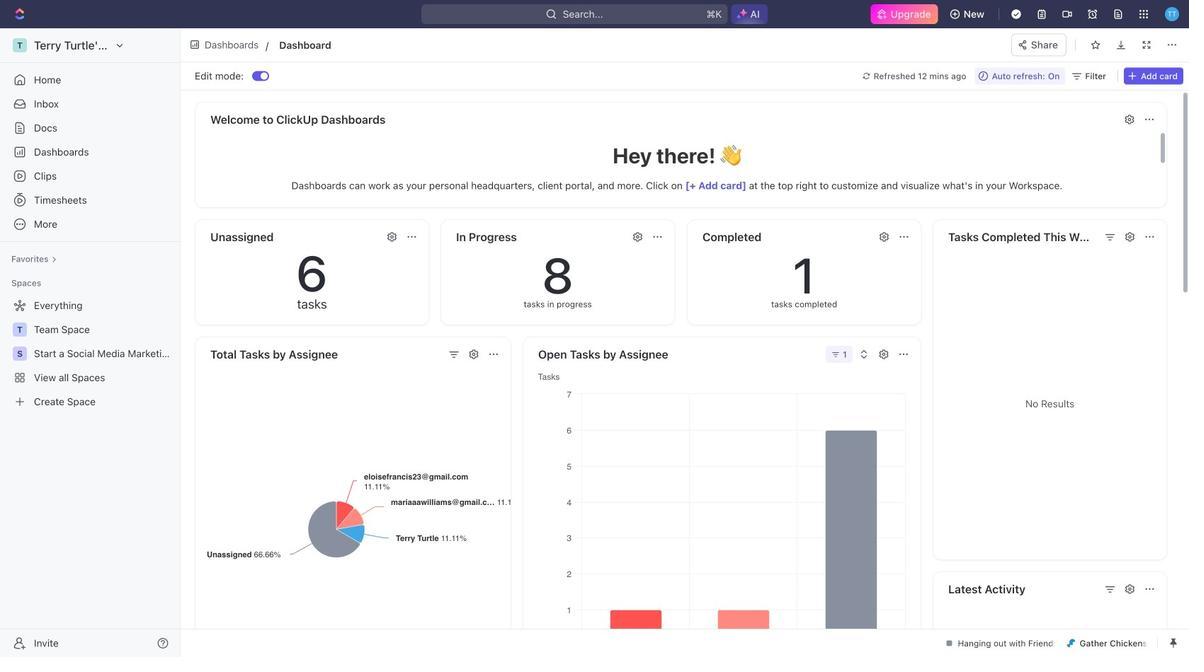 Task type: vqa. For each thing, say whether or not it's contained in the screenshot.
Drumstick Bite image
yes



Task type: describe. For each thing, give the bounding box(es) containing it.
drumstick bite image
[[1067, 640, 1075, 648]]

tree inside sidebar "navigation"
[[6, 295, 174, 414]]



Task type: locate. For each thing, give the bounding box(es) containing it.
start a social media marketing agency, , element
[[13, 347, 27, 361]]

terry turtle's workspace, , element
[[13, 38, 27, 52]]

team space, , element
[[13, 323, 27, 337]]

None text field
[[279, 36, 587, 54]]

sidebar navigation
[[0, 28, 183, 658]]

tree
[[6, 295, 174, 414]]



